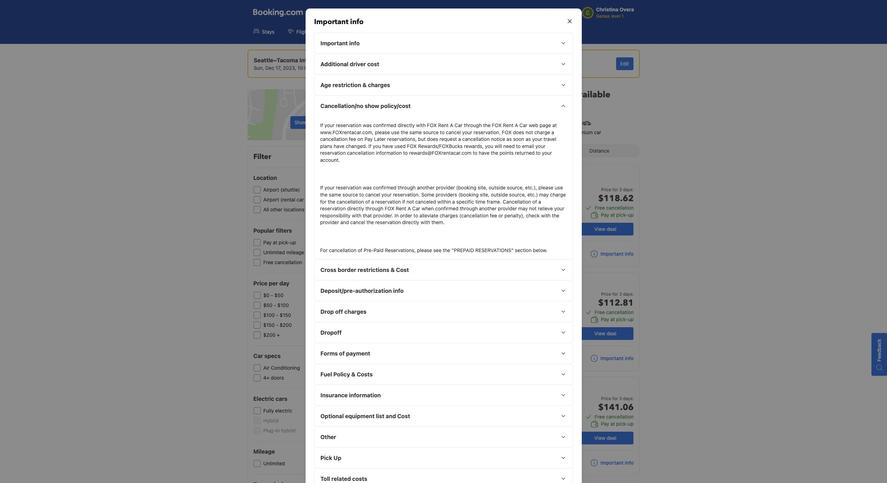 Task type: describe. For each thing, give the bounding box(es) containing it.
to down the rewards,
[[473, 150, 477, 156]]

283
[[536, 89, 552, 101]]

important info button for $112.81
[[591, 355, 634, 362]]

at down the popular filters
[[273, 239, 277, 245]]

0 horizontal spatial filters
[[276, 227, 292, 234]]

price left per
[[253, 280, 267, 286]]

1 horizontal spatial charges
[[368, 82, 390, 88]]

through up 'that'
[[365, 205, 383, 211]]

0 horizontal spatial $100
[[263, 312, 275, 318]]

people carrier
[[527, 129, 558, 135]]

air
[[263, 365, 270, 371]]

2 vertical spatial provider
[[320, 219, 339, 225]]

airport:
[[501, 89, 534, 101]]

1 vertical spatial outside
[[491, 192, 508, 198]]

please inside the if your reservation was confirmed directly with fox rent a car through the fox rent a car web page at www.foxrentacar.com, please use the same source to cancel your reservation. fox does not charge a cancellation fee on pay later reservations, but does request a cancellation notice as soon as your travel plans have changed. if you have used fox rewards/foxbucks rewards, you will need to email your reservation cancellation information to rewards@foxrentacar.com to have the points returned to your account.
[[375, 129, 390, 135]]

through down specific
[[460, 205, 478, 211]]

1 horizontal spatial another
[[479, 205, 497, 211]]

insurance
[[320, 392, 347, 398]]

at for $118.62
[[611, 212, 615, 218]]

car inside skip to main content element
[[386, 29, 394, 35]]

price per day
[[253, 280, 289, 286]]

medium car
[[415, 129, 441, 135]]

1 horizontal spatial may
[[518, 205, 528, 211]]

fee inside the if your reservation was confirmed directly with fox rent a car through the fox rent a car web page at www.foxrentacar.com, please use the same source to cancel your reservation. fox does not charge a cancellation fee on pay later reservations, but does request a cancellation notice as soon as your travel plans have changed. if you have used fox rewards/foxbucks rewards, you will need to email your reservation cancellation information to rewards@foxrentacar.com to have the points returned to your account.
[[349, 136, 356, 142]]

2 horizontal spatial may
[[539, 192, 549, 198]]

0 vertical spatial provider
[[436, 185, 455, 191]]

counters
[[462, 104, 484, 111]]

hybrid
[[281, 427, 295, 433]]

reservation. inside the if your reservation was confirmed directly with fox rent a car through the fox rent a car web page at www.foxrentacar.com, please use the same source to cancel your reservation. fox does not charge a cancellation fee on pay later reservations, but does request a cancellation notice as soon as your travel plans have changed. if you have used fox rewards/foxbucks rewards, you will need to email your reservation cancellation information to rewards@foxrentacar.com to have the points returned to your account.
[[473, 129, 500, 135]]

costs
[[357, 371, 373, 378]]

1 vertical spatial directly
[[347, 205, 364, 211]]

cost for cross border restrictions & cost
[[396, 267, 409, 273]]

deposit/pre-authorization info
[[320, 288, 403, 294]]

1 horizontal spatial $150
[[280, 312, 291, 318]]

days: for $112.81
[[623, 291, 634, 297]]

pay at pick-up for $112.81
[[601, 316, 634, 322]]

free cancellation for $141.06
[[595, 414, 634, 420]]

on inside the if your reservation was confirmed directly with fox rent a car through the fox rent a car web page at www.foxrentacar.com, please use the same source to cancel your reservation. fox does not charge a cancellation fee on pay later reservations, but does request a cancellation notice as soon as your travel plans have changed. if you have used fox rewards/foxbucks rewards, you will need to email your reservation cancellation information to rewards@foxrentacar.com to have the points returned to your account.
[[357, 136, 363, 142]]

show
[[365, 103, 379, 109]]

directly inside the if your reservation was confirmed directly with fox rent a car through the fox rent a car web page at www.foxrentacar.com, please use the same source to cancel your reservation. fox does not charge a cancellation fee on pay later reservations, but does request a cancellation notice as soon as your travel plans have changed. if you have used fox rewards/foxbucks rewards, you will need to email your reservation cancellation information to rewards@foxrentacar.com to have the points returned to your account.
[[398, 122, 415, 128]]

view for $141.06
[[594, 435, 605, 441]]

use inside the if your reservation was confirmed directly with fox rent a car through the fox rent a car web page at www.foxrentacar.com, please use the same source to cancel your reservation. fox does not charge a cancellation fee on pay later reservations, but does request a cancellation notice as soon as your travel plans have changed. if you have used fox rewards/foxbucks rewards, you will need to email your reservation cancellation information to rewards@foxrentacar.com to have the points returned to your account.
[[391, 129, 399, 135]]

web
[[529, 122, 538, 128]]

results may include off-airport counters
[[381, 104, 484, 111]]

0 horizontal spatial have
[[334, 143, 344, 149]]

car left the web
[[519, 122, 527, 128]]

cancellation up the rewards,
[[462, 136, 490, 142]]

car up locations at the left top of the page
[[297, 197, 304, 203]]

was for your
[[363, 185, 372, 191]]

map
[[315, 119, 325, 125]]

cancellation down $118.62
[[606, 205, 634, 211]]

view deal for $141.06
[[594, 435, 616, 441]]

canceled
[[415, 199, 436, 205]]

at inside the if your reservation was confirmed directly with fox rent a car through the fox rent a car web page at www.foxrentacar.com, please use the same source to cancel your reservation. fox does not charge a cancellation fee on pay later reservations, but does request a cancellation notice as soon as your travel plans have changed. if you have used fox rewards/foxbucks rewards, you will need to email your reservation cancellation information to rewards@foxrentacar.com to have the points returned to your account.
[[552, 122, 557, 128]]

location
[[253, 175, 277, 181]]

1 vertical spatial (booking
[[458, 192, 478, 198]]

product card group containing $112.81
[[381, 272, 640, 371]]

- for $0
[[271, 292, 273, 298]]

+ for flight
[[348, 29, 351, 35]]

free cancellation for $112.81
[[595, 309, 634, 315]]

view for $118.62
[[594, 226, 605, 232]]

free up price per day
[[263, 259, 273, 265]]

a up 'that'
[[371, 199, 374, 205]]

skip to main content element
[[0, 0, 887, 44]]

toll related costs
[[320, 476, 367, 482]]

forms of payment button
[[314, 343, 573, 364]]

1 vertical spatial &
[[390, 267, 395, 273]]

2 horizontal spatial a
[[515, 122, 518, 128]]

to up 'that'
[[359, 192, 364, 198]]

of inside dropdown button
[[339, 350, 345, 357]]

view deal button for $118.62
[[577, 223, 634, 235]]

4+
[[263, 375, 270, 381]]

cancellation down "changed."
[[347, 150, 374, 156]]

$141.06
[[598, 402, 634, 413]]

with down "relieve"
[[541, 212, 550, 218]]

fox right used
[[407, 143, 417, 149]]

1 vertical spatial not
[[406, 199, 414, 205]]

2 vertical spatial cancel
[[350, 219, 365, 225]]

fox inside if your reservation was confirmed through another provider (booking site, outside source, etc.), please use the same source to cancel your reservation. some providers (booking site, outside source, etc.) may charge for the cancellation of a reservation if not canceled within a specific time frame. cancellation of a reservation directly through fox rent a car when confirmed through another provider may not relieve your responsibility with that provider. in order to alleviate charges (cancellation fee or penalty), check with the provider and cancel the reservation directly with them.
[[385, 205, 394, 211]]

1 vertical spatial cancel
[[365, 192, 380, 198]]

1 vertical spatial if
[[368, 143, 371, 149]]

- for $150
[[276, 322, 278, 328]]

2 vertical spatial confirmed
[[435, 205, 458, 211]]

important info for $112.81
[[601, 355, 634, 361]]

deal for $118.62
[[607, 226, 616, 232]]

2 vertical spatial unlimited
[[263, 460, 285, 466]]

charge inside if your reservation was confirmed through another provider (booking site, outside source, etc.), please use the same source to cancel your reservation. some providers (booking site, outside source, etc.) may charge for the cancellation of a reservation if not canceled within a specific time frame. cancellation of a reservation directly through fox rent a car when confirmed through another provider may not relieve your responsibility with that provider. in order to alleviate charges (cancellation fee or penalty), check with the provider and cancel the reservation directly with them.
[[550, 192, 566, 198]]

view for $112.81
[[594, 330, 605, 336]]

2 horizontal spatial rent
[[503, 122, 513, 128]]

1 vertical spatial does
[[427, 136, 438, 142]]

dropoff button
[[314, 322, 573, 343]]

to up request
[[440, 129, 444, 135]]

fox up notice
[[502, 129, 512, 135]]

fully electric
[[263, 408, 292, 414]]

$100 - $150
[[263, 312, 291, 318]]

airport for airport (shuttle)
[[263, 187, 279, 193]]

0 vertical spatial source,
[[507, 185, 524, 191]]

or inside if your reservation was confirmed through another provider (booking site, outside source, etc.), please use the same source to cancel your reservation. some providers (booking site, outside source, etc.) may charge for the cancellation of a reservation if not canceled within a specific time frame. cancellation of a reservation directly through fox rent a car when confirmed through another provider may not relieve your responsibility with that provider. in order to alleviate charges (cancellation fee or penalty), check with the provider and cancel the reservation directly with them.
[[498, 212, 503, 218]]

cost for optional equipment list and cost
[[397, 413, 410, 419]]

2 vertical spatial directly
[[402, 219, 419, 225]]

changed.
[[346, 143, 367, 149]]

0 vertical spatial (booking
[[456, 185, 476, 191]]

0 horizontal spatial cars
[[276, 396, 287, 402]]

bags
[[477, 210, 488, 216]]

2 horizontal spatial provider
[[498, 205, 517, 211]]

pay for $118.62
[[601, 212, 609, 218]]

pay inside the if your reservation was confirmed directly with fox rent a car through the fox rent a car web page at www.foxrentacar.com, please use the same source to cancel your reservation. fox does not charge a cancellation fee on pay later reservations, but does request a cancellation notice as soon as your travel plans have changed. if you have used fox rewards/foxbucks rewards, you will need to email your reservation cancellation information to rewards@foxrentacar.com to have the points returned to your account.
[[364, 136, 373, 142]]

cancellation up plans
[[320, 136, 347, 142]]

other button
[[314, 427, 573, 447]]

show on map
[[294, 119, 325, 125]]

large car
[[456, 129, 477, 135]]

if for your
[[320, 185, 323, 191]]

restriction
[[332, 82, 361, 88]]

pay at pick-up for $141.06
[[601, 421, 634, 427]]

rentals
[[396, 29, 412, 35]]

pick- for $112.81
[[616, 316, 628, 322]]

0 vertical spatial outside
[[489, 185, 505, 191]]

order
[[400, 212, 412, 218]]

cancellation right for
[[329, 247, 356, 253]]

large inside product card group
[[462, 210, 475, 216]]

product card group containing $141.06
[[381, 377, 640, 476]]

large inside button
[[456, 129, 469, 135]]

international for airport:
[[446, 89, 499, 101]]

if your reservation was confirmed directly with fox rent a car through the fox rent a car web page at www.foxrentacar.com, please use the same source to cancel your reservation. fox does not charge a cancellation fee on pay later reservations, but does request a cancellation notice as soon as your travel plans have changed. if you have used fox rewards/foxbucks rewards, you will need to email your reservation cancellation information to rewards@foxrentacar.com to have the points returned to your account.
[[320, 122, 557, 163]]

section
[[515, 247, 531, 253]]

price for $112.81
[[601, 291, 611, 297]]

with left 'that'
[[352, 212, 361, 218]]

feedback button
[[872, 333, 887, 376]]

0 horizontal spatial $200
[[263, 332, 275, 338]]

3 for $112.81
[[619, 291, 622, 297]]

but
[[418, 136, 425, 142]]

for for $118.62
[[612, 187, 618, 192]]

important info button
[[314, 33, 573, 53]]

$112.81
[[598, 297, 634, 309]]

list
[[376, 413, 384, 419]]

car for premium car
[[594, 129, 601, 135]]

same inside if your reservation was confirmed through another provider (booking site, outside source, etc.), please use the same source to cancel your reservation. some providers (booking site, outside source, etc.) may charge for the cancellation of a reservation if not canceled within a specific time frame. cancellation of a reservation directly through fox rent a car when confirmed through another provider may not relieve your responsibility with that provider. in order to alleviate charges (cancellation fee or penalty), check with the provider and cancel the reservation directly with them.
[[329, 192, 341, 198]]

optional
[[320, 413, 344, 419]]

returned
[[515, 150, 534, 156]]

1 horizontal spatial please
[[417, 247, 432, 253]]

pay down popular
[[263, 239, 272, 245]]

$200 +
[[263, 332, 280, 338]]

a inside if your reservation was confirmed through another provider (booking site, outside source, etc.), please use the same source to cancel your reservation. some providers (booking site, outside source, etc.) may charge for the cancellation of a reservation if not canceled within a specific time frame. cancellation of a reservation directly through fox rent a car when confirmed through another provider may not relieve your responsibility with that provider. in order to alleviate charges (cancellation fee or penalty), check with the provider and cancel the reservation directly with them.
[[407, 205, 411, 211]]

of down etc.)
[[532, 199, 537, 205]]

for inside if your reservation was confirmed through another provider (booking site, outside source, etc.), please use the same source to cancel your reservation. some providers (booking site, outside source, etc.) may charge for the cancellation of a reservation if not canceled within a specific time frame. cancellation of a reservation directly through fox rent a car when confirmed through another provider may not relieve your responsibility with that provider. in order to alleviate charges (cancellation fee or penalty), check with the provider and cancel the reservation directly with them.
[[320, 199, 326, 205]]

suvs
[[388, 129, 400, 135]]

a down large car
[[458, 136, 461, 142]]

days: for $141.06
[[623, 396, 634, 401]]

cancellation down $112.81
[[606, 309, 634, 315]]

5
[[458, 200, 461, 206]]

price for $118.62
[[601, 187, 611, 192]]

2023,
[[283, 65, 296, 71]]

to right order
[[413, 212, 418, 218]]

edit button
[[616, 57, 633, 70]]

people
[[527, 129, 542, 135]]

plug-in hybrid
[[263, 427, 295, 433]]

of up 'that'
[[365, 199, 370, 205]]

center)
[[305, 197, 322, 203]]

pick- for $118.62
[[616, 212, 628, 218]]

to down soon
[[516, 143, 520, 149]]

cancellation up "day"
[[275, 259, 302, 265]]

deposit/pre-authorization info button
[[314, 281, 573, 301]]

www.foxrentacar.com,
[[320, 129, 373, 135]]

hotel
[[352, 29, 364, 35]]

fuel policy & costs button
[[314, 364, 573, 385]]

a up "relieve"
[[538, 199, 541, 205]]

drop off charges button
[[314, 301, 573, 322]]

email
[[522, 143, 534, 149]]

important for $141.06
[[601, 460, 624, 466]]

charges inside if your reservation was confirmed through another provider (booking site, outside source, etc.), please use the same source to cancel your reservation. some providers (booking site, outside source, etc.) may charge for the cancellation of a reservation if not canceled within a specific time frame. cancellation of a reservation directly through fox rent a car when confirmed through another provider may not relieve your responsibility with that provider. in order to alleviate charges (cancellation fee or penalty), check with the provider and cancel the reservation directly with them.
[[439, 212, 458, 218]]

0 horizontal spatial $150
[[263, 322, 275, 328]]

confirmed for please
[[373, 122, 396, 128]]

optional equipment list and cost
[[320, 413, 410, 419]]

insurance information button
[[314, 385, 573, 406]]

used
[[394, 143, 405, 149]]

1 horizontal spatial rent
[[438, 122, 448, 128]]

0 horizontal spatial $50
[[263, 302, 272, 308]]

2 vertical spatial charges
[[344, 309, 366, 315]]

penalty),
[[504, 212, 524, 218]]

air conditioning
[[263, 365, 300, 371]]

of left the pre-
[[358, 247, 362, 253]]

equipment
[[345, 413, 374, 419]]

0 horizontal spatial mileage
[[286, 249, 304, 255]]

through up if
[[398, 185, 415, 191]]

0 vertical spatial another
[[417, 185, 434, 191]]

pay for $141.06
[[601, 421, 609, 427]]

3 down 5
[[458, 210, 461, 216]]

when
[[421, 205, 434, 211]]

fee inside if your reservation was confirmed through another provider (booking site, outside source, etc.), please use the same source to cancel your reservation. some providers (booking site, outside source, etc.) may charge for the cancellation of a reservation if not canceled within a specific time frame. cancellation of a reservation directly through fox rent a car when confirmed through another provider may not relieve your responsibility with that provider. in order to alleviate charges (cancellation fee or penalty), check with the provider and cancel the reservation directly with them.
[[490, 212, 497, 218]]

car rentals
[[386, 29, 412, 35]]

flights link
[[282, 24, 318, 40]]

days: for $118.62
[[623, 187, 634, 192]]

0 vertical spatial cars
[[554, 89, 571, 101]]

pick up button
[[314, 448, 573, 468]]

medium car button
[[407, 115, 449, 140]]

& for charges
[[362, 82, 366, 88]]

car up large car
[[454, 122, 462, 128]]

price for 3 days: $112.81
[[598, 291, 634, 309]]

important info button for $118.62
[[591, 250, 634, 257]]

cancel inside the if your reservation was confirmed directly with fox rent a car through the fox rent a car web page at www.foxrentacar.com, please use the same source to cancel your reservation. fox does not charge a cancellation fee on pay later reservations, but does request a cancellation notice as soon as your travel plans have changed. if you have used fox rewards/foxbucks rewards, you will need to email your reservation cancellation information to rewards@foxrentacar.com to have the points returned to your account.
[[446, 129, 461, 135]]

points
[[499, 150, 514, 156]]

supplied by rc - fox image for $112.81
[[387, 353, 409, 364]]

1 horizontal spatial a
[[450, 122, 453, 128]]

fox up the "small"
[[492, 122, 501, 128]]

please inside if your reservation was confirmed through another provider (booking site, outside source, etc.), please use the same source to cancel your reservation. some providers (booking site, outside source, etc.) may charge for the cancellation of a reservation if not canceled within a specific time frame. cancellation of a reservation directly through fox rent a car when confirmed through another provider may not relieve your responsibility with that provider. in order to alleviate charges (cancellation fee or penalty), check with the provider and cancel the reservation directly with them.
[[538, 185, 553, 191]]

- for $50
[[274, 302, 276, 308]]

airport (shuttle)
[[263, 187, 300, 193]]

with inside the if your reservation was confirmed directly with fox rent a car through the fox rent a car web page at www.foxrentacar.com, please use the same source to cancel your reservation. fox does not charge a cancellation fee on pay later reservations, but does request a cancellation notice as soon as your travel plans have changed. if you have used fox rewards/foxbucks rewards, you will need to email your reservation cancellation information to rewards@foxrentacar.com to have the points returned to your account.
[[416, 122, 426, 128]]

taxis
[[499, 29, 510, 35]]

$0 - $50
[[263, 292, 284, 298]]

pay at pick-up down the popular filters
[[263, 239, 296, 245]]

car for small car
[[505, 129, 512, 135]]

cancellation down $141.06
[[606, 414, 634, 420]]

popular
[[253, 227, 275, 234]]

up
[[333, 455, 341, 461]]

a left 5
[[452, 199, 455, 205]]

product card group containing $118.62
[[381, 164, 640, 267]]

popular filters
[[253, 227, 292, 234]]

10:00
[[298, 65, 310, 71]]

forms of payment
[[320, 350, 370, 357]]

(rental
[[280, 197, 295, 203]]

important info for $118.62
[[601, 251, 634, 257]]

pay at pick-up for $118.62
[[601, 212, 634, 218]]



Task type: vqa. For each thing, say whether or not it's contained in the screenshot.
top CANCEL
yes



Task type: locate. For each thing, give the bounding box(es) containing it.
carrier
[[543, 129, 558, 135]]

2 deal from the top
[[607, 330, 616, 336]]

$200 down $150 - $200
[[263, 332, 275, 338]]

cross
[[320, 267, 336, 273]]

was inside if your reservation was confirmed through another provider (booking site, outside source, etc.), please use the same source to cancel your reservation. some providers (booking site, outside source, etc.) may charge for the cancellation of a reservation if not canceled within a specific time frame. cancellation of a reservation directly through fox rent a car when confirmed through another provider may not relieve your responsibility with that provider. in order to alleviate charges (cancellation fee or penalty), check with the provider and cancel the reservation directly with them.
[[363, 185, 372, 191]]

free cancellation down $141.06
[[595, 414, 634, 420]]

include
[[413, 104, 432, 111]]

source,
[[507, 185, 524, 191], [509, 192, 526, 198]]

cancellation/no show policy/cost button
[[314, 96, 573, 116]]

rent inside if your reservation was confirmed through another provider (booking site, outside source, etc.), please use the same source to cancel your reservation. some providers (booking site, outside source, etc.) may charge for the cancellation of a reservation if not canceled within a specific time frame. cancellation of a reservation directly through fox rent a car when confirmed through another provider may not relieve your responsibility with that provider. in order to alleviate charges (cancellation fee or penalty), check with the provider and cancel the reservation directly with them.
[[396, 205, 406, 211]]

1 vertical spatial another
[[479, 205, 497, 211]]

2 important info button from the top
[[591, 355, 634, 362]]

1 vertical spatial suv
[[449, 383, 464, 392]]

days: inside price for 3 days: $141.06
[[623, 396, 634, 401]]

dec
[[265, 65, 274, 71]]

up for $141.06
[[628, 421, 634, 427]]

charges
[[368, 82, 390, 88], [439, 212, 458, 218], [344, 309, 366, 315]]

have down later
[[382, 143, 393, 149]]

1 vertical spatial $200
[[263, 332, 275, 338]]

0 vertical spatial $50
[[274, 292, 284, 298]]

1 vertical spatial international
[[446, 89, 499, 101]]

some
[[421, 192, 434, 198]]

2 vertical spatial product card group
[[381, 377, 640, 476]]

confirmed for reservation.
[[373, 185, 396, 191]]

seattle–tacoma for seattle–tacoma international airport sun, dec 17, 2023, 10:00 am
[[254, 57, 298, 63]]

- down "$100 - $150"
[[276, 322, 278, 328]]

1 vertical spatial unlimited
[[263, 249, 285, 255]]

supplied by rc - fox image
[[387, 249, 409, 259], [387, 353, 409, 364]]

$200 down "$100 - $150"
[[280, 322, 292, 328]]

1 vertical spatial fee
[[490, 212, 497, 218]]

0 vertical spatial product card group
[[381, 164, 640, 267]]

premium
[[573, 129, 593, 135]]

$100 up "$100 - $150"
[[277, 302, 289, 308]]

5 seats
[[458, 200, 474, 206]]

for inside price for 3 days: $118.62
[[612, 187, 618, 192]]

pick-up date element
[[254, 64, 355, 72]]

free cancellation for $118.62
[[595, 205, 634, 211]]

free down $118.62
[[595, 205, 605, 211]]

stays link
[[247, 24, 280, 40]]

17,
[[276, 65, 282, 71]]

free for $141.06
[[595, 414, 605, 420]]

3 view from the top
[[594, 435, 605, 441]]

0 vertical spatial $150
[[280, 312, 291, 318]]

pick-up location element
[[254, 56, 355, 64]]

cancellation inside if your reservation was confirmed through another provider (booking site, outside source, etc.), please use the same source to cancel your reservation. some providers (booking site, outside source, etc.) may charge for the cancellation of a reservation if not canceled within a specific time frame. cancellation of a reservation directly through fox rent a car when confirmed through another provider may not relieve your responsibility with that provider. in order to alleviate charges (cancellation fee or penalty), check with the provider and cancel the reservation directly with them.
[[336, 199, 364, 205]]

1 vertical spatial reservation.
[[393, 192, 420, 198]]

1 view deal from the top
[[594, 226, 616, 232]]

seattle–tacoma international airport group
[[254, 56, 355, 72]]

1 vertical spatial on
[[357, 136, 363, 142]]

outside
[[489, 185, 505, 191], [491, 192, 508, 198]]

pay down $112.81
[[601, 316, 609, 322]]

3 view deal from the top
[[594, 435, 616, 441]]

off-
[[433, 104, 443, 111]]

$150 up $150 - $200
[[280, 312, 291, 318]]

1 supplied by rc - fox image from the top
[[387, 249, 409, 259]]

0 horizontal spatial international
[[299, 57, 335, 63]]

does
[[513, 129, 524, 135], [427, 136, 438, 142]]

important for $112.81
[[601, 355, 624, 361]]

information inside dropdown button
[[349, 392, 381, 398]]

0 vertical spatial $100
[[277, 302, 289, 308]]

later
[[374, 136, 386, 142]]

locations
[[284, 206, 304, 212]]

if up center)
[[320, 185, 323, 191]]

car right premium
[[594, 129, 601, 135]]

1 horizontal spatial fee
[[490, 212, 497, 218]]

if right "changed."
[[368, 143, 371, 149]]

free cancellation down $112.81
[[595, 309, 634, 315]]

deposit/pre-
[[320, 288, 355, 294]]

2 days: from the top
[[623, 291, 634, 297]]

cherokee
[[476, 186, 495, 191]]

0 vertical spatial important info button
[[591, 250, 634, 257]]

charge inside the if your reservation was confirmed directly with fox rent a car through the fox rent a car web page at www.foxrentacar.com, please use the same source to cancel your reservation. fox does not charge a cancellation fee on pay later reservations, but does request a cancellation notice as soon as your travel plans have changed. if you have used fox rewards/foxbucks rewards, you will need to email your reservation cancellation information to rewards@foxrentacar.com to have the points returned to your account.
[[534, 129, 550, 135]]

1 vertical spatial use
[[555, 185, 563, 191]]

have up clear
[[334, 143, 344, 149]]

a up travel
[[551, 129, 554, 135]]

or left similar
[[496, 186, 500, 191]]

$0
[[263, 292, 269, 298]]

1 horizontal spatial you
[[485, 143, 493, 149]]

2 vertical spatial view
[[594, 435, 605, 441]]

use right etc.),
[[555, 185, 563, 191]]

unlimited inside product card group
[[520, 210, 542, 216]]

free down $112.81
[[595, 309, 605, 315]]

seattle–tacoma up 17,
[[254, 57, 298, 63]]

2 vertical spatial &
[[351, 371, 355, 378]]

pay at pick-up down $118.62
[[601, 212, 634, 218]]

airport inside skip to main content element
[[481, 29, 497, 35]]

0 horizontal spatial fee
[[349, 136, 356, 142]]

important info for $141.06
[[601, 460, 634, 466]]

(shuttle)
[[280, 187, 300, 193]]

specs
[[264, 353, 281, 359]]

fully
[[263, 408, 274, 414]]

on
[[308, 119, 314, 125], [357, 136, 363, 142]]

$50 up $50 - $100
[[274, 292, 284, 298]]

on up "changed."
[[357, 136, 363, 142]]

small car
[[491, 129, 512, 135]]

view deal for $118.62
[[594, 226, 616, 232]]

was down cancellation/no show policy/cost
[[363, 122, 372, 128]]

cars right 283
[[554, 89, 571, 101]]

responsibility
[[320, 212, 350, 218]]

airport left taxis
[[481, 29, 497, 35]]

3 inside price for 3 days: $141.06
[[619, 396, 622, 401]]

international for airport
[[299, 57, 335, 63]]

view down $141.06
[[594, 435, 605, 441]]

0 horizontal spatial reservation.
[[393, 192, 420, 198]]

not right if
[[406, 199, 414, 205]]

directly up 'suvs'
[[398, 122, 415, 128]]

1 horizontal spatial $100
[[277, 302, 289, 308]]

2 view from the top
[[594, 330, 605, 336]]

days: inside price for 3 days: $118.62
[[623, 187, 634, 192]]

deal
[[607, 226, 616, 232], [607, 330, 616, 336], [607, 435, 616, 441]]

reservations,
[[387, 136, 417, 142]]

at down $141.06
[[611, 421, 615, 427]]

international inside seattle–tacoma international airport sun, dec 17, 2023, 10:00 am
[[299, 57, 335, 63]]

0 vertical spatial large
[[456, 129, 469, 135]]

cancellation up responsibility on the left
[[336, 199, 364, 205]]

airport up restriction
[[336, 57, 355, 63]]

automatic
[[520, 200, 543, 206]]

1 horizontal spatial $200
[[280, 322, 292, 328]]

at for $112.81
[[611, 316, 615, 322]]

1 days: from the top
[[623, 187, 634, 192]]

may left include
[[401, 104, 412, 111]]

view deal button for $112.81
[[577, 327, 634, 340]]

fee right bags
[[490, 212, 497, 218]]

price for $141.06
[[601, 396, 611, 401]]

1 view deal button from the top
[[577, 223, 634, 235]]

pick- down $118.62
[[616, 212, 628, 218]]

pre-
[[364, 247, 373, 253]]

filters right popular
[[276, 227, 292, 234]]

$100 down $50 - $100
[[263, 312, 275, 318]]

1 horizontal spatial international
[[446, 89, 499, 101]]

0 vertical spatial view deal
[[594, 226, 616, 232]]

1 vertical spatial source,
[[509, 192, 526, 198]]

2 vertical spatial not
[[529, 205, 536, 211]]

up for $118.62
[[628, 212, 634, 218]]

0 vertical spatial cost
[[396, 267, 409, 273]]

important info button for $141.06
[[591, 459, 634, 466]]

suv for suv
[[449, 383, 464, 392]]

reservations"
[[475, 247, 513, 253]]

please right etc.),
[[538, 185, 553, 191]]

for for $141.06
[[612, 396, 618, 401]]

a up soon
[[515, 122, 518, 128]]

1 vertical spatial please
[[538, 185, 553, 191]]

product card group
[[381, 164, 640, 267], [381, 272, 640, 371], [381, 377, 640, 476]]

free for $112.81
[[595, 309, 605, 315]]

(booking
[[456, 185, 476, 191], [458, 192, 478, 198]]

unlimited mileage
[[520, 210, 561, 216], [263, 249, 304, 255]]

view deal button down $112.81
[[577, 327, 634, 340]]

1 horizontal spatial and
[[386, 413, 396, 419]]

0 vertical spatial may
[[401, 104, 412, 111]]

soon
[[513, 136, 524, 142]]

if right 'show'
[[320, 122, 323, 128]]

important info button
[[591, 250, 634, 257], [591, 355, 634, 362], [591, 459, 634, 466]]

3 days: from the top
[[623, 396, 634, 401]]

for cancellation of pre-paid reservations, please see the "prepaid reservations" section below.
[[320, 247, 547, 253]]

reservation. inside if your reservation was confirmed through another provider (booking site, outside source, etc.), please use the same source to cancel your reservation. some providers (booking site, outside source, etc.) may charge for the cancellation of a reservation if not canceled within a specific time frame. cancellation of a reservation directly through fox rent a car when confirmed through another provider may not relieve your responsibility with that provider. in order to alleviate charges (cancellation fee or penalty), check with the provider and cancel the reservation directly with them.
[[393, 192, 420, 198]]

policy
[[333, 371, 350, 378]]

1 deal from the top
[[607, 226, 616, 232]]

at for $141.06
[[611, 421, 615, 427]]

and inside dropdown button
[[386, 413, 396, 419]]

1 horizontal spatial provider
[[436, 185, 455, 191]]

seattle–tacoma inside seattle–tacoma international airport sun, dec 17, 2023, 10:00 am
[[254, 57, 298, 63]]

view deal button down $118.62
[[577, 223, 634, 235]]

reservation. up if
[[393, 192, 420, 198]]

1 important info button from the top
[[591, 250, 634, 257]]

driver
[[350, 61, 366, 67]]

all
[[263, 206, 269, 212]]

3 for $141.06
[[619, 396, 622, 401]]

clear all filters
[[334, 153, 366, 159]]

free cancellation up "day"
[[263, 259, 302, 265]]

pay at pick-up down $141.06
[[601, 421, 634, 427]]

car for large car
[[470, 129, 477, 135]]

cancel down 'that'
[[350, 219, 365, 225]]

price inside price for 3 days: $141.06
[[601, 396, 611, 401]]

car inside if your reservation was confirmed through another provider (booking site, outside source, etc.), please use the same source to cancel your reservation. some providers (booking site, outside source, etc.) may charge for the cancellation of a reservation if not canceled within a specific time frame. cancellation of a reservation directly through fox rent a car when confirmed through another provider may not relieve your responsibility with that provider. in order to alleviate charges (cancellation fee or penalty), check with the provider and cancel the reservation directly with them.
[[412, 205, 420, 211]]

3 product card group from the top
[[381, 377, 640, 476]]

2 vertical spatial may
[[518, 205, 528, 211]]

need
[[503, 143, 515, 149]]

at up carrier
[[552, 122, 557, 128]]

2 vertical spatial deal
[[607, 435, 616, 441]]

price inside the price for 3 days: $112.81
[[601, 291, 611, 297]]

important info inside dropdown button
[[320, 40, 359, 46]]

view deal
[[594, 226, 616, 232], [594, 330, 616, 336], [594, 435, 616, 441]]

1 you from the left
[[373, 143, 381, 149]]

travel
[[543, 136, 556, 142]]

-
[[271, 292, 273, 298], [274, 302, 276, 308], [276, 312, 278, 318], [276, 322, 278, 328]]

1 horizontal spatial have
[[382, 143, 393, 149]]

airport
[[443, 104, 460, 111]]

3 important info button from the top
[[591, 459, 634, 466]]

for inside the price for 3 days: $112.81
[[612, 291, 618, 297]]

or
[[496, 186, 500, 191], [498, 212, 503, 218]]

3 view deal button from the top
[[577, 432, 634, 444]]

fox
[[427, 122, 437, 128], [492, 122, 501, 128], [502, 129, 512, 135], [407, 143, 417, 149], [385, 205, 394, 211]]

a up order
[[407, 205, 411, 211]]

directly up 'that'
[[347, 205, 364, 211]]

view deal down $118.62
[[594, 226, 616, 232]]

2 suv from the top
[[449, 383, 464, 392]]

2 horizontal spatial charges
[[439, 212, 458, 218]]

use up reservations,
[[391, 129, 399, 135]]

frame.
[[487, 199, 501, 205]]

car rentals link
[[372, 24, 418, 40]]

was for www.foxrentacar.com,
[[363, 122, 372, 128]]

1 was from the top
[[363, 122, 372, 128]]

seattle–tacoma
[[254, 57, 298, 63], [381, 89, 444, 101]]

pick
[[320, 455, 332, 461]]

car specs
[[253, 353, 281, 359]]

3 up $141.06
[[619, 396, 622, 401]]

deal for $112.81
[[607, 330, 616, 336]]

airport up the all
[[263, 197, 279, 203]]

sort by element
[[401, 144, 640, 157]]

not inside the if your reservation was confirmed directly with fox rent a car through the fox rent a car web page at www.foxrentacar.com, please use the same source to cancel your reservation. fox does not charge a cancellation fee on pay later reservations, but does request a cancellation notice as soon as your travel plans have changed. if you have used fox rewards/foxbucks rewards, you will need to email your reservation cancellation information to rewards@foxrentacar.com to have the points returned to your account.
[[525, 129, 533, 135]]

electric cars
[[253, 396, 287, 402]]

1 vertical spatial charges
[[439, 212, 458, 218]]

same inside the if your reservation was confirmed directly with fox rent a car through the fox rent a car web page at www.foxrentacar.com, please use the same source to cancel your reservation. fox does not charge a cancellation fee on pay later reservations, but does request a cancellation notice as soon as your travel plans have changed. if you have used fox rewards/foxbucks rewards, you will need to email your reservation cancellation information to rewards@foxrentacar.com to have the points returned to your account.
[[409, 129, 422, 135]]

pick- down the popular filters
[[279, 239, 290, 245]]

car left rentals at the left
[[386, 29, 394, 35]]

0 vertical spatial view
[[594, 226, 605, 232]]

car up request
[[434, 129, 441, 135]]

0 vertical spatial directly
[[398, 122, 415, 128]]

0 horizontal spatial charges
[[344, 309, 366, 315]]

through up large car
[[464, 122, 482, 128]]

to right returned
[[536, 150, 540, 156]]

1 horizontal spatial as
[[525, 136, 531, 142]]

3 deal from the top
[[607, 435, 616, 441]]

$118.62
[[598, 193, 634, 204]]

+ inside skip to main content element
[[348, 29, 351, 35]]

pay at pick-up down $112.81
[[601, 316, 634, 322]]

0 vertical spatial site,
[[478, 185, 487, 191]]

0 horizontal spatial and
[[340, 219, 349, 225]]

provider.
[[373, 212, 393, 218]]

up down $141.06
[[628, 421, 634, 427]]

0 vertical spatial reservation.
[[473, 129, 500, 135]]

0 vertical spatial unlimited mileage
[[520, 210, 561, 216]]

3 up $118.62
[[619, 187, 622, 192]]

source inside if your reservation was confirmed through another provider (booking site, outside source, etc.), please use the same source to cancel your reservation. some providers (booking site, outside source, etc.) may charge for the cancellation of a reservation if not canceled within a specific time frame. cancellation of a reservation directly through fox rent a car when confirmed through another provider may not relieve your responsibility with that provider. in order to alleviate charges (cancellation fee or penalty), check with the provider and cancel the reservation directly with them.
[[342, 192, 358, 198]]

2 horizontal spatial have
[[479, 150, 489, 156]]

source inside the if your reservation was confirmed directly with fox rent a car through the fox rent a car web page at www.foxrentacar.com, please use the same source to cancel your reservation. fox does not charge a cancellation fee on pay later reservations, but does request a cancellation notice as soon as your travel plans have changed. if you have used fox rewards/foxbucks rewards, you will need to email your reservation cancellation information to rewards@foxrentacar.com to have the points returned to your account.
[[423, 129, 438, 135]]

site, down cherokee
[[480, 192, 489, 198]]

them.
[[431, 219, 444, 225]]

charges up them.
[[439, 212, 458, 218]]

+ for $200
[[277, 332, 280, 338]]

if inside if your reservation was confirmed through another provider (booking site, outside source, etc.), please use the same source to cancel your reservation. some providers (booking site, outside source, etc.) may charge for the cancellation of a reservation if not canceled within a specific time frame. cancellation of a reservation directly through fox rent a car when confirmed through another provider may not relieve your responsibility with that provider. in order to alleviate charges (cancellation fee or penalty), check with the provider and cancel the reservation directly with them.
[[320, 185, 323, 191]]

0 vertical spatial charge
[[534, 129, 550, 135]]

1 vertical spatial confirmed
[[373, 185, 396, 191]]

important info dialog
[[297, 0, 590, 483]]

stays
[[262, 29, 274, 35]]

directly
[[398, 122, 415, 128], [347, 205, 364, 211], [402, 219, 419, 225]]

pay for $112.81
[[601, 316, 609, 322]]

1 horizontal spatial mileage
[[543, 210, 561, 216]]

view deal for $112.81
[[594, 330, 616, 336]]

up down the popular filters
[[290, 239, 296, 245]]

0 vertical spatial not
[[525, 129, 533, 135]]

provider up 'providers'
[[436, 185, 455, 191]]

economy
[[449, 278, 481, 288]]

2 view deal button from the top
[[577, 327, 634, 340]]

supplied by rc - fox image for $118.62
[[387, 249, 409, 259]]

reservations,
[[385, 247, 416, 253]]

1 suv from the top
[[449, 184, 464, 193]]

2 supplied by rc - fox image from the top
[[387, 353, 409, 364]]

2 horizontal spatial &
[[390, 267, 395, 273]]

fox up "medium car"
[[427, 122, 437, 128]]

1 vertical spatial may
[[539, 192, 549, 198]]

important inside dropdown button
[[320, 40, 348, 46]]

filters
[[354, 153, 366, 159], [276, 227, 292, 234]]

if for www.foxrentacar.com,
[[320, 122, 323, 128]]

pick- for $141.06
[[616, 421, 628, 427]]

search summary element
[[247, 50, 640, 78]]

price inside price for 3 days: $118.62
[[601, 187, 611, 192]]

premium car button
[[565, 115, 608, 140]]

0 vertical spatial source
[[423, 129, 438, 135]]

suv for suv jeep cherokee or similar
[[449, 184, 464, 193]]

drop off charges
[[320, 309, 366, 315]]

0 vertical spatial view deal button
[[577, 223, 634, 235]]

to down used
[[403, 150, 408, 156]]

1 horizontal spatial reservation.
[[473, 129, 500, 135]]

1 horizontal spatial same
[[409, 129, 422, 135]]

at down $118.62
[[611, 212, 615, 218]]

and inside if your reservation was confirmed through another provider (booking site, outside source, etc.), please use the same source to cancel your reservation. some providers (booking site, outside source, etc.) may charge for the cancellation of a reservation if not canceled within a specific time frame. cancellation of a reservation directly through fox rent a car when confirmed through another provider may not relieve your responsibility with that provider. in order to alleviate charges (cancellation fee or penalty), check with the provider and cancel the reservation directly with them.
[[340, 219, 349, 225]]

suv up optional equipment list and cost dropdown button
[[449, 383, 464, 392]]

&
[[362, 82, 366, 88], [390, 267, 395, 273], [351, 371, 355, 378]]

same up but
[[409, 129, 422, 135]]

& right restriction
[[362, 82, 366, 88]]

- for $100
[[276, 312, 278, 318]]

0 vertical spatial mileage
[[543, 210, 561, 216]]

rewards/foxbucks
[[418, 143, 463, 149]]

important for $118.62
[[601, 251, 624, 257]]

information down used
[[376, 150, 402, 156]]

dropoff
[[320, 329, 342, 336]]

on left the map
[[308, 119, 314, 125]]

3 inside price for 3 days: $118.62
[[619, 187, 622, 192]]

confirmed inside the if your reservation was confirmed directly with fox rent a car through the fox rent a car web page at www.foxrentacar.com, please use the same source to cancel your reservation. fox does not charge a cancellation fee on pay later reservations, but does request a cancellation notice as soon as your travel plans have changed. if you have used fox rewards/foxbucks rewards, you will need to email your reservation cancellation information to rewards@foxrentacar.com to have the points returned to your account.
[[373, 122, 396, 128]]

0 vertical spatial does
[[513, 129, 524, 135]]

1 vertical spatial important info button
[[591, 355, 634, 362]]

0 vertical spatial was
[[363, 122, 372, 128]]

1 vertical spatial cars
[[276, 396, 287, 402]]

car for medium car
[[434, 129, 441, 135]]

you left "will"
[[485, 143, 493, 149]]

with down alleviate
[[420, 219, 430, 225]]

for up $112.81
[[612, 291, 618, 297]]

was inside the if your reservation was confirmed directly with fox rent a car through the fox rent a car web page at www.foxrentacar.com, please use the same source to cancel your reservation. fox does not charge a cancellation fee on pay later reservations, but does request a cancellation notice as soon as your travel plans have changed. if you have used fox rewards/foxbucks rewards, you will need to email your reservation cancellation information to rewards@foxrentacar.com to have the points returned to your account.
[[363, 122, 372, 128]]

cancellation
[[503, 199, 531, 205]]

deal down $141.06
[[607, 435, 616, 441]]

0 vertical spatial days:
[[623, 187, 634, 192]]

0 horizontal spatial does
[[427, 136, 438, 142]]

deal down $112.81
[[607, 330, 616, 336]]

deal for $141.06
[[607, 435, 616, 441]]

0 vertical spatial charges
[[368, 82, 390, 88]]

days: inside the price for 3 days: $112.81
[[623, 291, 634, 297]]

1 vertical spatial product card group
[[381, 272, 640, 371]]

up for $112.81
[[628, 316, 634, 322]]

1 vertical spatial provider
[[498, 205, 517, 211]]

international up counters
[[446, 89, 499, 101]]

on inside button
[[308, 119, 314, 125]]

airport for airport (rental car center)
[[263, 197, 279, 203]]

0 horizontal spatial please
[[375, 129, 390, 135]]

reservation. up notice
[[473, 129, 500, 135]]

0 vertical spatial international
[[299, 57, 335, 63]]

0 vertical spatial use
[[391, 129, 399, 135]]

2 vertical spatial important info button
[[591, 459, 634, 466]]

airport for airport taxis
[[481, 29, 497, 35]]

not down the web
[[525, 129, 533, 135]]

0 vertical spatial cancel
[[446, 129, 461, 135]]

0 vertical spatial confirmed
[[373, 122, 396, 128]]

1 vertical spatial site,
[[480, 192, 489, 198]]

see
[[433, 247, 441, 253]]

1 horizontal spatial $50
[[274, 292, 284, 298]]

charges down cost
[[368, 82, 390, 88]]

3
[[619, 187, 622, 192], [458, 210, 461, 216], [619, 291, 622, 297], [619, 396, 622, 401]]

filters inside button
[[354, 153, 366, 159]]

1 product card group from the top
[[381, 164, 640, 267]]

1 vertical spatial information
[[349, 392, 381, 398]]

etc.),
[[525, 185, 537, 191]]

day
[[279, 280, 289, 286]]

1 vertical spatial view
[[594, 330, 605, 336]]

car
[[434, 129, 441, 135], [470, 129, 477, 135], [505, 129, 512, 135], [594, 129, 601, 135], [297, 197, 304, 203]]

relieve
[[538, 205, 553, 211]]

0 horizontal spatial +
[[277, 332, 280, 338]]

1 vertical spatial source
[[342, 192, 358, 198]]

unlimited down automatic
[[520, 210, 542, 216]]

through inside the if your reservation was confirmed directly with fox rent a car through the fox rent a car web page at www.foxrentacar.com, please use the same source to cancel your reservation. fox does not charge a cancellation fee on pay later reservations, but does request a cancellation notice as soon as your travel plans have changed. if you have used fox rewards/foxbucks rewards, you will need to email your reservation cancellation information to rewards@foxrentacar.com to have the points returned to your account.
[[464, 122, 482, 128]]

please
[[375, 129, 390, 135], [538, 185, 553, 191], [417, 247, 432, 253]]

seattle–tacoma international airport: 283 cars available
[[381, 89, 610, 101]]

free for $118.62
[[595, 205, 605, 211]]

1 horizontal spatial does
[[513, 129, 524, 135]]

3 inside the price for 3 days: $112.81
[[619, 291, 622, 297]]

premium car
[[573, 129, 601, 135]]

price up $112.81
[[601, 291, 611, 297]]

car left specs
[[253, 353, 263, 359]]

& for costs
[[351, 371, 355, 378]]

1 horizontal spatial &
[[362, 82, 366, 88]]

3 for $118.62
[[619, 187, 622, 192]]

2 view deal from the top
[[594, 330, 616, 336]]

or inside "suv jeep cherokee or similar"
[[496, 186, 500, 191]]

electric
[[253, 396, 274, 402]]

1 as from the left
[[506, 136, 512, 142]]

0 vertical spatial +
[[348, 29, 351, 35]]

medium
[[415, 129, 433, 135]]

2 you from the left
[[485, 143, 493, 149]]

2 was from the top
[[363, 185, 372, 191]]

- right '$0'
[[271, 292, 273, 298]]

flights
[[296, 29, 312, 35]]

alleviate
[[419, 212, 438, 218]]

1 vertical spatial view deal
[[594, 330, 616, 336]]

1 vertical spatial unlimited mileage
[[263, 249, 304, 255]]

0 vertical spatial seattle–tacoma
[[254, 57, 298, 63]]

additional driver cost
[[320, 61, 379, 67]]

airport inside seattle–tacoma international airport sun, dec 17, 2023, 10:00 am
[[336, 57, 355, 63]]

2 as from the left
[[525, 136, 531, 142]]

charge down page
[[534, 129, 550, 135]]

for for $112.81
[[612, 291, 618, 297]]

1 view from the top
[[594, 226, 605, 232]]

your
[[324, 122, 334, 128], [462, 129, 472, 135], [532, 136, 542, 142], [535, 143, 545, 149], [542, 150, 552, 156], [324, 185, 334, 191], [381, 192, 391, 198], [554, 205, 564, 211]]

information inside the if your reservation was confirmed directly with fox rent a car through the fox rent a car web page at www.foxrentacar.com, please use the same source to cancel your reservation. fox does not charge a cancellation fee on pay later reservations, but does request a cancellation notice as soon as your travel plans have changed. if you have used fox rewards/foxbucks rewards, you will need to email your reservation cancellation information to rewards@foxrentacar.com to have the points returned to your account.
[[376, 150, 402, 156]]

another
[[417, 185, 434, 191], [479, 205, 497, 211]]

2 product card group from the top
[[381, 272, 640, 371]]

please left "see"
[[417, 247, 432, 253]]

toll related costs button
[[314, 469, 573, 483]]

view deal button for $141.06
[[577, 432, 634, 444]]

for inside price for 3 days: $141.06
[[612, 396, 618, 401]]

days: up $112.81
[[623, 291, 634, 297]]

seattle–tacoma for seattle–tacoma international airport: 283 cars available
[[381, 89, 444, 101]]

1 vertical spatial large
[[462, 210, 475, 216]]

1 vertical spatial days:
[[623, 291, 634, 297]]

use inside if your reservation was confirmed through another provider (booking site, outside source, etc.), please use the same source to cancel your reservation. some providers (booking site, outside source, etc.) may charge for the cancellation of a reservation if not canceled within a specific time frame. cancellation of a reservation directly through fox rent a car when confirmed through another provider may not relieve your responsibility with that provider. in order to alleviate charges (cancellation fee or penalty), check with the provider and cancel the reservation directly with them.
[[555, 185, 563, 191]]

a up request
[[450, 122, 453, 128]]



